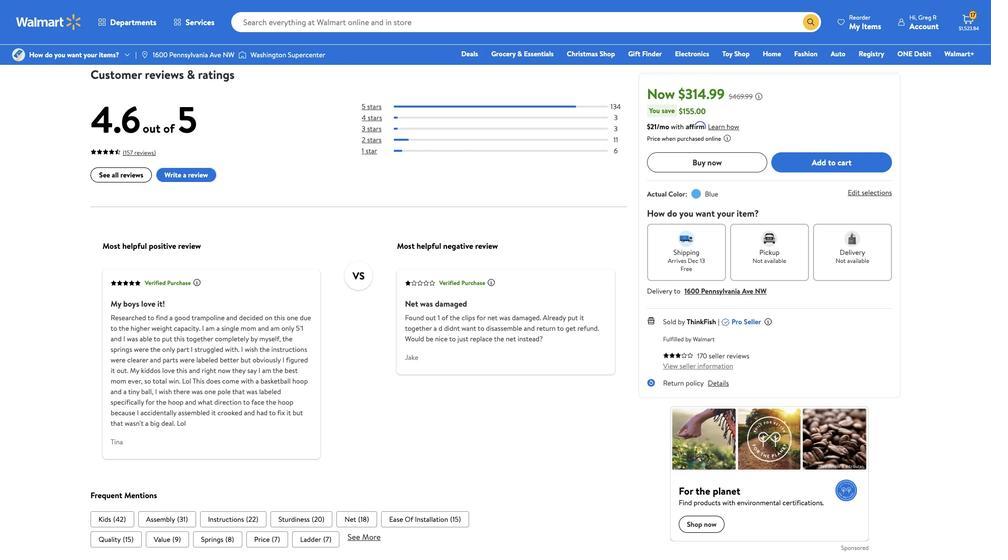 Task type: locate. For each thing, give the bounding box(es) containing it.
1 vertical spatial pennsylvania
[[702, 286, 741, 296]]

and up this
[[189, 365, 200, 375]]

1 horizontal spatial shipping
[[381, 21, 403, 30]]

edit
[[848, 188, 861, 198]]

(18)
[[358, 514, 369, 525]]

shop inside "link"
[[600, 49, 615, 59]]

2 progress bar from the top
[[394, 117, 608, 119]]

0 horizontal spatial together
[[186, 334, 213, 344]]

when
[[662, 134, 676, 143]]

verified for love
[[145, 279, 165, 287]]

& right grocery
[[518, 49, 522, 59]]

that down "because"
[[110, 418, 123, 428]]

verified up it!
[[145, 279, 165, 287]]

1 vertical spatial 1600
[[685, 286, 700, 296]]

together inside the 'net was damaged found out 1 of the clips for net  was damaged. already put it together a d didnt want to disassemble and return to get refund. would be nice to just replace the net instead?'
[[405, 323, 432, 333]]

intent image for pickup image
[[762, 231, 778, 247]]

most helpful positive review
[[102, 240, 201, 251]]

1 helpful from the left
[[122, 240, 147, 251]]

was up "found"
[[420, 298, 433, 309]]

my left 'boys'
[[110, 298, 121, 309]]

most
[[102, 240, 120, 251], [397, 240, 415, 251]]

1 purchase from the left
[[167, 279, 191, 287]]

2 verified from the left
[[439, 279, 460, 287]]

list item containing assembly
[[138, 511, 196, 528]]

2 not from the left
[[836, 257, 846, 265]]

list
[[90, 511, 627, 528]]

see for see more
[[347, 532, 360, 543]]

product group containing 56
[[226, 0, 346, 58]]

1 verified purchase from the left
[[145, 279, 191, 287]]

put down weight
[[162, 334, 172, 344]]

reviews for 170 seller reviews
[[727, 351, 750, 361]]

0 horizontal spatial see
[[99, 170, 110, 180]]

how do you want your item?
[[647, 207, 759, 220]]

ave up ratings
[[210, 50, 221, 60]]

net up disassemble
[[487, 313, 498, 323]]

figured
[[286, 355, 308, 365]]

see more list
[[90, 532, 627, 548]]

1 vertical spatial do
[[668, 207, 678, 220]]

list containing kids
[[90, 511, 627, 528]]

price inside list item
[[254, 535, 270, 545]]

(7)
[[272, 535, 280, 545], [323, 535, 331, 545]]

mom down out.
[[110, 376, 126, 386]]

1 vertical spatial net
[[506, 334, 516, 344]]

available down intent image for delivery
[[848, 257, 870, 265]]

0 vertical spatial |
[[135, 50, 137, 60]]

& down 1600 pennsylvania ave nw
[[187, 66, 195, 83]]

1 horizontal spatial 1
[[438, 313, 440, 323]]

list item containing ladder
[[292, 532, 339, 548]]

0 vertical spatial wish
[[245, 344, 258, 354]]

stars
[[367, 101, 382, 111], [368, 113, 382, 123], [367, 124, 381, 134], [367, 135, 381, 145]]

0 horizontal spatial most
[[102, 240, 120, 251]]

not down intent image for delivery
[[836, 257, 846, 265]]

0 vertical spatial do
[[45, 50, 53, 60]]

want inside the 'net was damaged found out 1 of the clips for net  was damaged. already put it together a d didnt want to disassemble and return to get refund. would be nice to just replace the net instead?'
[[461, 323, 476, 333]]

verified purchase for my boys love it!
[[145, 279, 191, 287]]

out inside the 'net was damaged found out 1 of the clips for net  was damaged. already put it together a d didnt want to disassemble and return to get refund. would be nice to just replace the net instead?'
[[426, 313, 436, 323]]

my left items
[[849, 20, 860, 31]]

0 vertical spatial net
[[405, 298, 418, 309]]

purchase for net was damaged
[[461, 279, 485, 287]]

1 verified purchase information image from the left
[[193, 279, 201, 287]]

not inside delivery not available
[[836, 257, 846, 265]]

0 vertical spatial out
[[143, 120, 160, 137]]

purchase up good
[[167, 279, 191, 287]]

reviews up details button
[[727, 351, 750, 361]]

1 horizontal spatial net
[[506, 334, 516, 344]]

0 horizontal spatial wish
[[159, 386, 172, 397]]

this up win.
[[176, 365, 187, 375]]

1 day from the left
[[103, 21, 112, 30]]

and
[[226, 313, 237, 323], [258, 323, 269, 333], [524, 323, 535, 333], [110, 334, 121, 344], [150, 355, 161, 365], [189, 365, 200, 375], [110, 386, 121, 397], [185, 397, 196, 407], [244, 408, 255, 418]]

2 most from the left
[[397, 240, 415, 251]]

2 available from the left
[[848, 257, 870, 265]]

0 horizontal spatial verified
[[145, 279, 165, 287]]

0 vertical spatial price
[[647, 134, 661, 143]]

1 3+ day shipping from the left
[[94, 21, 135, 30]]

shop right christmas
[[600, 49, 615, 59]]

1 horizontal spatial purchase
[[461, 279, 485, 287]]

see inside list
[[347, 532, 360, 543]]

1 inside the 'net was damaged found out 1 of the clips for net  was damaged. already put it together a d didnt want to disassemble and return to get refund. would be nice to just replace the net instead?'
[[438, 313, 440, 323]]

day
[[103, 21, 112, 30], [371, 21, 380, 30]]

hoop
[[292, 376, 308, 386], [168, 397, 183, 407], [278, 397, 293, 407]]

by right fulfilled
[[686, 335, 692, 344]]

0 vertical spatial for
[[477, 313, 486, 323]]

purchase up damaged
[[461, 279, 485, 287]]

out.
[[116, 365, 128, 375]]

1 up d
[[438, 313, 440, 323]]

2 day from the left
[[371, 21, 380, 30]]

0 vertical spatial of
[[163, 120, 174, 137]]

see left more
[[347, 532, 360, 543]]

0 horizontal spatial shop
[[600, 49, 615, 59]]

negative
[[443, 240, 473, 251]]

list item containing instructions
[[200, 511, 266, 528]]

0 vertical spatial but
[[240, 355, 251, 365]]

price down $21/mo
[[647, 134, 661, 143]]

now right "buy"
[[708, 157, 722, 168]]

Search search field
[[231, 12, 821, 32]]

0 horizontal spatial that
[[110, 418, 123, 428]]

2 verified purchase from the left
[[439, 279, 485, 287]]

now inside my boys love it! researched to find a good trampoline and decided on this one due to the higher weight capacity. i am a single mom and am only 5'1 and i was able to put this together completely by myself, the springs were the only part i struggled with. i wish the instructions were clearer and parts were labeled better but obviously i figured it out. my kiddos love this and right now they say i am the best mom ever, so total win. lol this does come with a basketball hoop and a tiny ball, i wish there was one pole that was labeled specifically for the hoop and what direction to face the hoop because i accidentally assembled it crooked and had to fix it but that wasn't a big deal. lol
[[218, 365, 230, 375]]

1 horizontal spatial (15)
[[450, 514, 461, 525]]

1 progress bar from the top
[[394, 105, 608, 107]]

1 vertical spatial of
[[442, 313, 448, 323]]

i down instructions
[[282, 355, 284, 365]]

for down ball, on the bottom left of the page
[[145, 397, 154, 407]]

0 vertical spatial lol
[[182, 376, 191, 386]]

does
[[206, 376, 220, 386]]

0 vertical spatial you
[[54, 50, 65, 60]]

1 vertical spatial lol
[[177, 418, 186, 428]]

1 horizontal spatial do
[[668, 207, 678, 220]]

departments
[[110, 17, 156, 28]]

1 available from the left
[[765, 257, 787, 265]]

wish down total
[[159, 386, 172, 397]]

of
[[405, 514, 413, 525]]

2 product group from the left
[[226, 0, 346, 58]]

walmart+
[[945, 49, 975, 59]]

want down clips
[[461, 323, 476, 333]]

hoop up fix
[[278, 397, 293, 407]]

0 horizontal spatial reviews
[[120, 170, 143, 180]]

by for fulfilled
[[686, 335, 692, 344]]

nw up pro seller info icon in the right bottom of the page
[[756, 286, 767, 296]]

1 verified from the left
[[145, 279, 165, 287]]

struggled
[[194, 344, 223, 354]]

3
[[614, 113, 618, 123], [362, 124, 365, 134], [614, 124, 618, 134]]

0 horizontal spatial &
[[187, 66, 195, 83]]

0 horizontal spatial net
[[344, 514, 356, 525]]

2 helpful from the left
[[416, 240, 441, 251]]

now
[[647, 84, 675, 104]]

only up parts at the bottom left
[[162, 344, 175, 354]]

shop for christmas shop
[[600, 49, 615, 59]]

supercenter
[[288, 50, 326, 60]]

the up instructions
[[282, 334, 292, 344]]

of
[[163, 120, 174, 137], [442, 313, 448, 323]]

and up springs
[[110, 334, 121, 344]]

1 horizontal spatial now
[[708, 157, 722, 168]]

out right "found"
[[426, 313, 436, 323]]

by inside my boys love it! researched to find a good trampoline and decided on this one due to the higher weight capacity. i am a single mom and am only 5'1 and i was able to put this together completely by myself, the springs were the only part i struggled with. i wish the instructions were clearer and parts were labeled better but obviously i figured it out. my kiddos love this and right now they say i am the best mom ever, so total win. lol this does come with a basketball hoop and a tiny ball, i wish there was one pole that was labeled specifically for the hoop and what direction to face the hoop because i accidentally assembled it crooked and had to fix it but that wasn't a big deal. lol
[[250, 334, 257, 344]]

3 for 4 stars
[[614, 113, 618, 123]]

1 not from the left
[[753, 257, 763, 265]]

1 horizontal spatial product group
[[226, 0, 346, 58]]

by right sold at the right of the page
[[678, 317, 686, 327]]

view
[[664, 361, 678, 371]]

progress bar for 3 stars
[[394, 128, 608, 130]]

delivery inside delivery not available
[[840, 247, 866, 258]]

seller for 170
[[709, 351, 725, 361]]

with
[[671, 122, 684, 132], [241, 376, 254, 386]]

4.6
[[90, 94, 141, 144]]

3+ day shipping for first product group from the right
[[363, 21, 403, 30]]

of up the write
[[163, 120, 174, 137]]

with.
[[225, 344, 239, 354]]

| right items?
[[135, 50, 137, 60]]

myself,
[[259, 334, 281, 344]]

0 horizontal spatial my
[[110, 298, 121, 309]]

0 horizontal spatial available
[[765, 257, 787, 265]]

1 vertical spatial now
[[218, 365, 230, 375]]

nw up ratings
[[223, 50, 235, 60]]

only
[[281, 323, 294, 333], [162, 344, 175, 354]]

and up instead?
[[524, 323, 535, 333]]

stars for 5 stars
[[367, 101, 382, 111]]

buy now button
[[647, 152, 768, 173]]

2 vertical spatial want
[[461, 323, 476, 333]]

(15) right installation
[[450, 514, 461, 525]]

2 shop from the left
[[734, 49, 750, 59]]

helpful for negative
[[416, 240, 441, 251]]

1 shipping from the left
[[113, 21, 135, 30]]

learn more about strikethrough prices image
[[755, 93, 763, 101]]

0 vertical spatial this
[[274, 313, 285, 323]]

love down parts at the bottom left
[[162, 365, 175, 375]]

0 horizontal spatial one
[[204, 386, 216, 397]]

stars down 4 stars
[[367, 124, 381, 134]]

of up d
[[442, 313, 448, 323]]

how down actual
[[647, 207, 665, 220]]

2 vertical spatial reviews
[[727, 351, 750, 361]]

net for net
[[344, 514, 356, 525]]

one down does
[[204, 386, 216, 397]]

only left 5'1
[[281, 323, 294, 333]]

progress bar for 1 star
[[394, 150, 608, 152]]

0 horizontal spatial helpful
[[122, 240, 147, 251]]

were up clearer
[[134, 344, 149, 354]]

dec
[[688, 257, 699, 265]]

now down better
[[218, 365, 230, 375]]

0 horizontal spatial 1600
[[153, 50, 168, 60]]

(8)
[[225, 535, 234, 545]]

ease
[[389, 514, 403, 525]]

seller for view
[[680, 361, 696, 371]]

not for pickup
[[753, 257, 763, 265]]

see left all
[[99, 170, 110, 180]]

(157
[[122, 148, 133, 157]]

instructions
[[271, 344, 307, 354]]

1 3+ from the left
[[94, 21, 101, 30]]

christmas shop link
[[563, 48, 620, 59]]

0 vertical spatial delivery
[[840, 247, 866, 258]]

2 (7) from the left
[[323, 535, 331, 545]]

(22)
[[246, 514, 258, 525]]

0 horizontal spatial with
[[241, 376, 254, 386]]

how down walmart 'image'
[[29, 50, 43, 60]]

0 horizontal spatial 3+ day shipping
[[94, 21, 135, 30]]

1 (7) from the left
[[272, 535, 280, 545]]

2 3+ day shipping from the left
[[363, 21, 403, 30]]

a inside the 'net was damaged found out 1 of the clips for net  was damaged. already put it together a d didnt want to disassemble and return to get refund. would be nice to just replace the net instead?'
[[433, 323, 437, 333]]

seller down 3.1235 stars out of 5, based on 170 seller reviews element
[[680, 361, 696, 371]]

2 verified purchase information image from the left
[[487, 279, 495, 287]]

1 horizontal spatial out
[[426, 313, 436, 323]]

1 vertical spatial 1
[[438, 313, 440, 323]]

pro
[[732, 317, 743, 327]]

i up springs
[[123, 334, 125, 344]]

|
[[135, 50, 137, 60], [719, 317, 720, 327]]

(7) for ladder (7)
[[323, 535, 331, 545]]

wasn't
[[125, 418, 143, 428]]

trampoline
[[191, 313, 224, 323]]

2 shipping from the left
[[381, 21, 403, 30]]

1600
[[153, 50, 168, 60], [685, 286, 700, 296]]

see for see all reviews
[[99, 170, 110, 180]]

write a review link
[[156, 168, 216, 183]]

weight
[[151, 323, 172, 333]]

hi, greg r account
[[910, 13, 939, 31]]

0 vertical spatial my
[[849, 20, 860, 31]]

ave
[[210, 50, 221, 60], [743, 286, 754, 296]]

stars up 4 stars
[[367, 101, 382, 111]]

3.1235 stars out of 5, based on 170 seller reviews element
[[664, 353, 694, 359]]

see
[[99, 170, 110, 180], [347, 532, 360, 543]]

2
[[362, 135, 365, 145]]

do for how do you want your item?
[[668, 207, 678, 220]]

your for item?
[[718, 207, 735, 220]]

list item containing net
[[336, 511, 377, 528]]

1 vertical spatial &
[[187, 66, 195, 83]]

1 horizontal spatial &
[[518, 49, 522, 59]]

1 vertical spatial want
[[696, 207, 715, 220]]

1 horizontal spatial (7)
[[323, 535, 331, 545]]

0 vertical spatial labeled
[[196, 355, 218, 365]]

how for how do you want your items?
[[29, 50, 43, 60]]

available inside pickup not available
[[765, 257, 787, 265]]

intent image for delivery image
[[845, 231, 861, 247]]

price when purchased online
[[647, 134, 722, 143]]

verified purchase information image
[[193, 279, 201, 287], [487, 279, 495, 287]]

your
[[84, 50, 97, 60], [718, 207, 735, 220]]

but
[[240, 355, 251, 365], [292, 408, 303, 418]]

verified purchase information image up the 'net was damaged found out 1 of the clips for net  was damaged. already put it together a d didnt want to disassemble and return to get refund. would be nice to just replace the net instead?'
[[487, 279, 495, 287]]

but right fix
[[292, 408, 303, 418]]

0 horizontal spatial shipping
[[113, 21, 135, 30]]

put up get
[[568, 313, 578, 323]]

assembled
[[178, 408, 210, 418]]

were
[[134, 344, 149, 354], [110, 355, 125, 365], [180, 355, 194, 365]]

the up didnt
[[450, 313, 460, 323]]

do for how do you want your items?
[[45, 50, 53, 60]]

net left (18)
[[344, 514, 356, 525]]

pole
[[217, 386, 231, 397]]

0 vertical spatial pennsylvania
[[169, 50, 208, 60]]

details button
[[708, 378, 729, 388]]

list item containing sturdiness
[[270, 511, 332, 528]]

this right on
[[274, 313, 285, 323]]

shop right toy
[[734, 49, 750, 59]]

available
[[765, 257, 787, 265], [848, 257, 870, 265]]

review right negative
[[475, 240, 498, 251]]

list item containing price
[[246, 532, 288, 548]]

list item containing ease of installation
[[381, 511, 469, 528]]

together up would
[[405, 323, 432, 333]]

2 stars
[[362, 135, 381, 145]]

0 vertical spatial put
[[568, 313, 578, 323]]

together up struggled
[[186, 334, 213, 344]]

do down color
[[668, 207, 678, 220]]

available for delivery
[[848, 257, 870, 265]]

reviews for see all reviews
[[120, 170, 143, 180]]

1 vertical spatial how
[[647, 207, 665, 220]]

2 purchase from the left
[[461, 279, 485, 287]]

quality
[[98, 535, 121, 545]]

 image
[[12, 48, 25, 61], [239, 50, 247, 60], [141, 51, 149, 59]]

out
[[143, 120, 160, 137], [426, 313, 436, 323]]

0 vertical spatial ave
[[210, 50, 221, 60]]

1 vertical spatial price
[[254, 535, 270, 545]]

1 horizontal spatial day
[[371, 21, 380, 30]]

you for how do you want your item?
[[680, 207, 694, 220]]

fashion
[[795, 49, 818, 59]]

i down trampoline
[[202, 323, 204, 333]]

now inside button
[[708, 157, 722, 168]]

3 progress bar from the top
[[394, 128, 608, 130]]

verified purchase up damaged
[[439, 279, 485, 287]]

price down (22)
[[254, 535, 270, 545]]

were down springs
[[110, 355, 125, 365]]

it left out.
[[110, 365, 115, 375]]

0 horizontal spatial price
[[254, 535, 270, 545]]

of inside the 'net was damaged found out 1 of the clips for net  was damaged. already put it together a d didnt want to disassemble and return to get refund. would be nice to just replace the net instead?'
[[442, 313, 448, 323]]

list item
[[90, 511, 134, 528], [138, 511, 196, 528], [200, 511, 266, 528], [270, 511, 332, 528], [336, 511, 377, 528], [381, 511, 469, 528], [90, 532, 141, 548], [145, 532, 189, 548], [193, 532, 242, 548], [246, 532, 288, 548], [292, 532, 339, 548]]

(42)
[[113, 514, 126, 525]]

verified up damaged
[[439, 279, 460, 287]]

0 horizontal spatial of
[[163, 120, 174, 137]]

1 shop from the left
[[600, 49, 615, 59]]

1 horizontal spatial available
[[848, 257, 870, 265]]

walmart image
[[16, 14, 81, 30]]

1 vertical spatial net
[[344, 514, 356, 525]]

was up face
[[246, 386, 257, 397]]

product group
[[92, 0, 212, 58], [226, 0, 346, 58], [361, 0, 481, 58]]

2 horizontal spatial reviews
[[727, 351, 750, 361]]

mentions
[[124, 490, 157, 501]]

net
[[487, 313, 498, 323], [506, 334, 516, 344]]

1 horizontal spatial 3+
[[363, 21, 369, 30]]

verified purchase for net was damaged
[[439, 279, 485, 287]]

0 horizontal spatial verified purchase
[[145, 279, 191, 287]]

0 horizontal spatial now
[[218, 365, 230, 375]]

1 horizontal spatial love
[[162, 365, 175, 375]]

most for most helpful negative review
[[397, 240, 415, 251]]

0 horizontal spatial ave
[[210, 50, 221, 60]]

1 vertical spatial together
[[186, 334, 213, 344]]

5 progress bar from the top
[[394, 150, 608, 152]]

progress bar
[[394, 105, 608, 107], [394, 117, 608, 119], [394, 128, 608, 130], [394, 139, 608, 141], [394, 150, 608, 152]]

0 horizontal spatial how
[[29, 50, 43, 60]]

0 horizontal spatial labeled
[[196, 355, 218, 365]]

come
[[222, 376, 239, 386]]

0 vertical spatial your
[[84, 50, 97, 60]]

the up 'basketball'
[[273, 365, 283, 375]]

stars right 2
[[367, 135, 381, 145]]

available inside delivery not available
[[848, 257, 870, 265]]

helpful left negative
[[416, 240, 441, 251]]

to inside button
[[829, 157, 836, 168]]

(15)
[[450, 514, 461, 525], [123, 535, 133, 545]]

net inside the 'net was damaged found out 1 of the clips for net  was damaged. already put it together a d didnt want to disassemble and return to get refund. would be nice to just replace the net instead?'
[[405, 298, 418, 309]]

(7) down sturdiness
[[272, 535, 280, 545]]

1 horizontal spatial price
[[647, 134, 661, 143]]

1 horizontal spatial seller
[[709, 351, 725, 361]]

verified purchase information image for most helpful negative review
[[487, 279, 495, 287]]

labeled
[[196, 355, 218, 365], [259, 386, 281, 397]]

0 horizontal spatial not
[[753, 257, 763, 265]]

2 horizontal spatial my
[[849, 20, 860, 31]]

your left item?
[[718, 207, 735, 220]]

that down come
[[232, 386, 245, 397]]

a right find
[[169, 313, 173, 323]]

this
[[274, 313, 285, 323], [174, 334, 185, 344], [176, 365, 187, 375]]

the up "accidentally"
[[156, 397, 166, 407]]

delivery
[[840, 247, 866, 258], [647, 286, 673, 296]]

1 horizontal spatial want
[[461, 323, 476, 333]]

delivery for to
[[647, 286, 673, 296]]

1 vertical spatial nw
[[756, 286, 767, 296]]

the down the able
[[150, 344, 160, 354]]

net up "found"
[[405, 298, 418, 309]]

lol right the deal.
[[177, 418, 186, 428]]

Walmart Site-Wide search field
[[231, 12, 821, 32]]

damaged.
[[512, 313, 541, 323]]

(157 reviews)
[[122, 148, 156, 157]]

list item containing springs
[[193, 532, 242, 548]]

0 horizontal spatial net
[[487, 313, 498, 323]]

helpful for positive
[[122, 240, 147, 251]]

for inside my boys love it! researched to find a good trampoline and decided on this one due to the higher weight capacity. i am a single mom and am only 5'1 and i was able to put this together completely by myself, the springs were the only part i struggled with. i wish the instructions were clearer and parts were labeled better but obviously i figured it out. my kiddos love this and right now they say i am the best mom ever, so total win. lol this does come with a basketball hoop and a tiny ball, i wish there was one pole that was labeled specifically for the hoop and what direction to face the hoop because i accidentally assembled it crooked and had to fix it but that wasn't a big deal. lol
[[145, 397, 154, 407]]

by left myself,
[[250, 334, 257, 344]]

0 horizontal spatial verified purchase information image
[[193, 279, 201, 287]]

to
[[829, 157, 836, 168], [674, 286, 681, 296], [147, 313, 154, 323], [110, 323, 117, 333], [478, 323, 484, 333], [557, 323, 564, 333], [154, 334, 160, 344], [449, 334, 456, 344], [243, 397, 250, 407], [269, 408, 276, 418]]

reviews down 1600 pennsylvania ave nw
[[145, 66, 184, 83]]

mom down the decided
[[240, 323, 256, 333]]

hoop down there
[[168, 397, 183, 407]]

services
[[186, 17, 215, 28]]

1 horizontal spatial verified purchase
[[439, 279, 485, 287]]

add to cart
[[812, 157, 852, 168]]

1 most from the left
[[102, 240, 120, 251]]

2 3+ from the left
[[363, 21, 369, 30]]

write a review
[[164, 170, 208, 180]]

lol up there
[[182, 376, 191, 386]]

auto
[[831, 49, 846, 59]]

4 progress bar from the top
[[394, 139, 608, 141]]

not inside pickup not available
[[753, 257, 763, 265]]

to right the able
[[154, 334, 160, 344]]

services button
[[165, 10, 223, 34]]

sold by thinkfish
[[664, 317, 717, 327]]

was
[[420, 298, 433, 309], [499, 313, 510, 323], [127, 334, 138, 344], [191, 386, 203, 397], [246, 386, 257, 397]]

pennsylvania
[[169, 50, 208, 60], [702, 286, 741, 296]]

a left 'big'
[[145, 418, 148, 428]]



Task type: vqa. For each thing, say whether or not it's contained in the screenshot.


Task type: describe. For each thing, give the bounding box(es) containing it.
big
[[150, 418, 159, 428]]

(15) inside the see more list
[[123, 535, 133, 545]]

1 vertical spatial |
[[719, 317, 720, 327]]

and up specifically
[[110, 386, 121, 397]]

(31)
[[177, 514, 188, 525]]

4
[[362, 113, 366, 123]]

your for items?
[[84, 50, 97, 60]]

learn how button
[[708, 122, 740, 132]]

0 horizontal spatial were
[[110, 355, 125, 365]]

buy
[[693, 157, 706, 168]]

toy shop link
[[718, 48, 754, 59]]

verified for damaged
[[439, 279, 460, 287]]

item?
[[737, 207, 759, 220]]

:
[[686, 189, 688, 199]]

best
[[284, 365, 298, 375]]

pickup
[[760, 247, 780, 258]]

shipping for 3rd product group from right
[[113, 21, 135, 30]]

0 horizontal spatial mom
[[110, 376, 126, 386]]

1 vertical spatial this
[[174, 334, 185, 344]]

and up assembled
[[185, 397, 196, 407]]

i right with. on the bottom
[[241, 344, 243, 354]]

2 vertical spatial my
[[130, 365, 139, 375]]

selections
[[862, 188, 893, 198]]

pro seller
[[732, 317, 762, 327]]

am down obviously
[[262, 365, 271, 375]]

to left get
[[557, 323, 564, 333]]

out inside 4.6 out of 5
[[143, 120, 160, 137]]

there
[[173, 386, 190, 397]]

how do you want your items?
[[29, 50, 119, 60]]

0 vertical spatial love
[[141, 298, 155, 309]]

a left tiny
[[123, 386, 126, 397]]

it down what
[[211, 408, 216, 418]]

star
[[366, 146, 377, 156]]

good
[[174, 313, 190, 323]]

completely
[[215, 334, 249, 344]]

not for delivery
[[836, 257, 846, 265]]

gift
[[628, 49, 641, 59]]

able
[[139, 334, 152, 344]]

with inside my boys love it! researched to find a good trampoline and decided on this one due to the higher weight capacity. i am a single mom and am only 5'1 and i was able to put this together completely by myself, the springs were the only part i struggled with. i wish the instructions were clearer and parts were labeled better but obviously i figured it out. my kiddos love this and right now they say i am the best mom ever, so total win. lol this does come with a basketball hoop and a tiny ball, i wish there was one pole that was labeled specifically for the hoop and what direction to face the hoop because i accidentally assembled it crooked and had to fix it but that wasn't a big deal. lol
[[241, 376, 254, 386]]

had
[[256, 408, 267, 418]]

1 horizontal spatial only
[[281, 323, 294, 333]]

and down on
[[258, 323, 269, 333]]

2 horizontal spatial were
[[180, 355, 194, 365]]

springs
[[110, 344, 132, 354]]

already
[[543, 313, 566, 323]]

3 up 2
[[362, 124, 365, 134]]

price for price (7)
[[254, 535, 270, 545]]

grocery
[[491, 49, 516, 59]]

0 horizontal spatial 5
[[177, 94, 197, 144]]

say
[[247, 365, 257, 375]]

clearer
[[127, 355, 148, 365]]

finder
[[642, 49, 662, 59]]

it inside the 'net was damaged found out 1 of the clips for net  was damaged. already put it together a d didnt want to disassemble and return to get refund. would be nice to just replace the net instead?'
[[580, 313, 584, 323]]

$21/mo with
[[647, 122, 684, 132]]

for inside the 'net was damaged found out 1 of the clips for net  was damaged. already put it together a d didnt want to disassemble and return to get refund. would be nice to just replace the net instead?'
[[477, 313, 486, 323]]

$155.00
[[679, 105, 706, 116]]

home link
[[758, 48, 786, 59]]

view seller information
[[664, 361, 734, 371]]

the up obviously
[[259, 344, 270, 354]]

home
[[763, 49, 781, 59]]

1 horizontal spatial 1600
[[685, 286, 700, 296]]

 image for washington
[[239, 50, 247, 60]]

ball,
[[141, 386, 153, 397]]

i up wasn't
[[137, 408, 139, 418]]

0 vertical spatial net
[[487, 313, 498, 323]]

list item containing kids
[[90, 511, 134, 528]]

1 horizontal spatial 5
[[362, 101, 365, 111]]

blue
[[705, 189, 719, 199]]

learn
[[708, 122, 725, 132]]

available for pickup
[[765, 257, 787, 265]]

stars for 3 stars
[[367, 124, 381, 134]]

see more
[[347, 532, 381, 543]]

ease of installation (15)
[[389, 514, 461, 525]]

to left just
[[449, 334, 456, 344]]

and up kiddos
[[150, 355, 161, 365]]

a right the write
[[183, 170, 186, 180]]

0 vertical spatial one
[[287, 313, 298, 323]]

grocery & essentials
[[491, 49, 554, 59]]

2 vertical spatial this
[[176, 365, 187, 375]]

i right part at the bottom
[[191, 344, 193, 354]]

to left find
[[147, 313, 154, 323]]

shipping
[[674, 247, 700, 258]]

quality (15)
[[98, 535, 133, 545]]

one debit link
[[893, 48, 936, 59]]

put inside my boys love it! researched to find a good trampoline and decided on this one due to the higher weight capacity. i am a single mom and am only 5'1 and i was able to put this together completely by myself, the springs were the only part i struggled with. i wish the instructions were clearer and parts were labeled better but obviously i figured it out. my kiddos love this and right now they say i am the best mom ever, so total win. lol this does come with a basketball hoop and a tiny ball, i wish there was one pole that was labeled specifically for the hoop and what direction to face the hoop because i accidentally assembled it crooked and had to fix it but that wasn't a big deal. lol
[[162, 334, 172, 344]]

want for items?
[[67, 50, 82, 60]]

most helpful negative review
[[397, 240, 498, 251]]

1 vertical spatial wish
[[159, 386, 172, 397]]

sold
[[664, 317, 677, 327]]

you
[[649, 106, 660, 116]]

decided
[[239, 313, 263, 323]]

assembly (31)
[[146, 514, 188, 525]]

1 vertical spatial ave
[[743, 286, 754, 296]]

price for price when purchased online
[[647, 134, 661, 143]]

0 vertical spatial 1
[[362, 146, 364, 156]]

1 vertical spatial labeled
[[259, 386, 281, 397]]

was down this
[[191, 386, 203, 397]]

registry link
[[854, 48, 889, 59]]

0 vertical spatial (15)
[[450, 514, 461, 525]]

cart
[[838, 157, 852, 168]]

1 horizontal spatial mom
[[240, 323, 256, 333]]

11
[[613, 135, 618, 145]]

together inside my boys love it! researched to find a good trampoline and decided on this one due to the higher weight capacity. i am a single mom and am only 5'1 and i was able to put this together completely by myself, the springs were the only part i struggled with. i wish the instructions were clearer and parts were labeled better but obviously i figured it out. my kiddos love this and right now they say i am the best mom ever, so total win. lol this does come with a basketball hoop and a tiny ball, i wish there was one pole that was labeled specifically for the hoop and what direction to face the hoop because i accidentally assembled it crooked and had to fix it but that wasn't a big deal. lol
[[186, 334, 213, 344]]

to up the replace
[[478, 323, 484, 333]]

list item containing value
[[145, 532, 189, 548]]

i right say
[[258, 365, 260, 375]]

verified purchase information image for most helpful positive review
[[193, 279, 201, 287]]

the down researched
[[119, 323, 129, 333]]

walmart
[[693, 335, 715, 344]]

i right ball, on the bottom left of the page
[[155, 386, 157, 397]]

134
[[611, 101, 621, 111]]

and left had
[[244, 408, 255, 418]]

170 seller reviews
[[698, 351, 750, 361]]

and up single
[[226, 313, 237, 323]]

a left single
[[216, 323, 220, 333]]

1 vertical spatial that
[[110, 418, 123, 428]]

better
[[220, 355, 239, 365]]

6
[[614, 146, 618, 156]]

to left fix
[[269, 408, 276, 418]]

3+ for first product group from the right
[[363, 21, 369, 30]]

review inside write a review link
[[188, 170, 208, 180]]

seller
[[744, 317, 762, 327]]

kiddos
[[141, 365, 160, 375]]

was down the higher
[[127, 334, 138, 344]]

my inside reorder my items
[[849, 20, 860, 31]]

it right fix
[[286, 408, 291, 418]]

to left face
[[243, 397, 250, 407]]

stars for 4 stars
[[368, 113, 382, 123]]

items?
[[99, 50, 119, 60]]

search icon image
[[807, 18, 815, 26]]

put inside the 'net was damaged found out 1 of the clips for net  was damaged. already put it together a d didnt want to disassemble and return to get refund. would be nice to just replace the net instead?'
[[568, 313, 578, 323]]

shop for toy shop
[[734, 49, 750, 59]]

because
[[110, 408, 135, 418]]

most for most helpful positive review
[[102, 240, 120, 251]]

0 horizontal spatial but
[[240, 355, 251, 365]]

researched
[[110, 313, 146, 323]]

4 stars
[[362, 113, 382, 123]]

instructions
[[208, 514, 244, 525]]

review for most helpful positive review
[[178, 240, 201, 251]]

affirm image
[[686, 121, 706, 129]]

higher
[[130, 323, 150, 333]]

am up myself,
[[270, 323, 280, 333]]

customer reviews & ratings
[[90, 66, 234, 83]]

3+ day shipping for 3rd product group from right
[[94, 21, 135, 30]]

17
[[971, 11, 976, 19]]

progress bar for 2 stars
[[394, 139, 608, 141]]

toy shop
[[723, 49, 750, 59]]

of inside 4.6 out of 5
[[163, 120, 174, 137]]

to down researched
[[110, 323, 117, 333]]

0 horizontal spatial nw
[[223, 50, 235, 60]]

items
[[862, 20, 882, 31]]

1 horizontal spatial wish
[[245, 344, 258, 354]]

(20)
[[312, 514, 324, 525]]

boys
[[123, 298, 139, 309]]

review for most helpful negative review
[[475, 240, 498, 251]]

sturdiness (20)
[[278, 514, 324, 525]]

specifically
[[110, 397, 144, 407]]

stars for 2 stars
[[367, 135, 381, 145]]

progress bar for 5 stars
[[394, 105, 608, 107]]

 image for how
[[12, 48, 25, 61]]

 image for 1600
[[141, 51, 149, 59]]

want for item?
[[696, 207, 715, 220]]

the right face
[[266, 397, 276, 407]]

to down arrives
[[674, 286, 681, 296]]

3 stars
[[362, 124, 381, 134]]

parts
[[162, 355, 178, 365]]

see all reviews link
[[90, 168, 152, 183]]

pro seller info image
[[765, 318, 773, 326]]

legal information image
[[724, 134, 732, 142]]

$314.99
[[679, 84, 725, 104]]

instead?
[[518, 334, 543, 344]]

by for sold
[[678, 317, 686, 327]]

3+ for 3rd product group from right
[[94, 21, 101, 30]]

obviously
[[252, 355, 281, 365]]

one
[[898, 49, 913, 59]]

you for how do you want your items?
[[54, 50, 65, 60]]

debit
[[914, 49, 932, 59]]

1 vertical spatial one
[[204, 386, 216, 397]]

washington supercenter
[[251, 50, 326, 60]]

purchase for my boys love it!
[[167, 279, 191, 287]]

net for net was damaged
[[405, 298, 418, 309]]

how for how do you want your item?
[[647, 207, 665, 220]]

1 vertical spatial only
[[162, 344, 175, 354]]

was up disassemble
[[499, 313, 510, 323]]

0 vertical spatial &
[[518, 49, 522, 59]]

so
[[144, 376, 151, 386]]

(7) for price (7)
[[272, 535, 280, 545]]

progress bar for 4 stars
[[394, 117, 608, 119]]

hoop down best
[[292, 376, 308, 386]]

0 vertical spatial that
[[232, 386, 245, 397]]

r
[[933, 13, 937, 21]]

learn how
[[708, 122, 740, 132]]

list item containing quality
[[90, 532, 141, 548]]

accidentally
[[140, 408, 176, 418]]

return policy details
[[664, 378, 729, 388]]

account
[[910, 20, 939, 31]]

3 for 3 stars
[[614, 124, 618, 134]]

1 horizontal spatial were
[[134, 344, 149, 354]]

am down trampoline
[[205, 323, 215, 333]]

intent image for shipping image
[[679, 231, 695, 247]]

delivery for not
[[840, 247, 866, 258]]

1 product group from the left
[[92, 0, 212, 58]]

0 vertical spatial reviews
[[145, 66, 184, 83]]

and inside the 'net was damaged found out 1 of the clips for net  was damaged. already put it together a d didnt want to disassemble and return to get refund. would be nice to just replace the net instead?'
[[524, 323, 535, 333]]

1 horizontal spatial pennsylvania
[[702, 286, 741, 296]]

sturdiness
[[278, 514, 310, 525]]

$21/mo
[[647, 122, 670, 132]]

1 horizontal spatial with
[[671, 122, 684, 132]]

basketball
[[260, 376, 291, 386]]

deals link
[[457, 48, 483, 59]]

information
[[698, 361, 734, 371]]

0 horizontal spatial pennsylvania
[[169, 50, 208, 60]]

the down disassemble
[[494, 334, 504, 344]]

0 vertical spatial 1600
[[153, 50, 168, 60]]

1 vertical spatial but
[[292, 408, 303, 418]]

a down say
[[255, 376, 259, 386]]

1 star
[[362, 146, 377, 156]]

3 product group from the left
[[361, 0, 481, 58]]

1 vertical spatial my
[[110, 298, 121, 309]]

shipping for first product group from the right
[[381, 21, 403, 30]]

electronics link
[[671, 48, 714, 59]]



